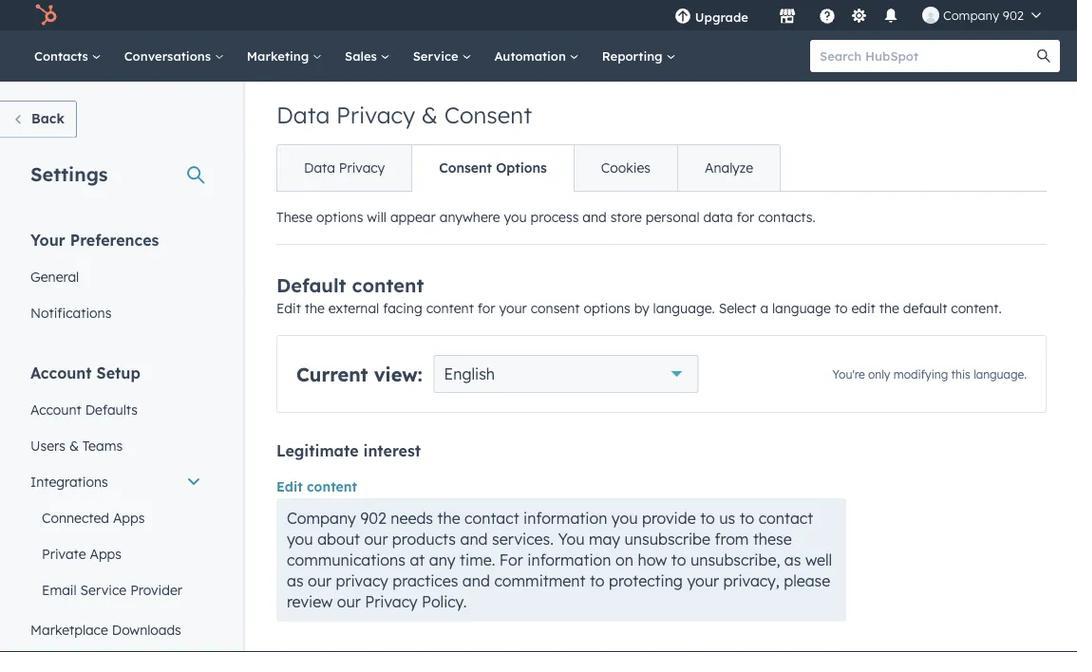 Task type: vqa. For each thing, say whether or not it's contained in the screenshot.
edit on the top of the page
yes



Task type: locate. For each thing, give the bounding box(es) containing it.
users & teams link
[[19, 428, 213, 464]]

& down "service" link
[[422, 101, 438, 129]]

account up users
[[30, 402, 82, 418]]

privacy down privacy
[[365, 593, 418, 612]]

provider
[[130, 582, 182, 599]]

1 vertical spatial &
[[69, 438, 79, 454]]

you left the process
[[504, 209, 527, 226]]

email service provider link
[[19, 573, 213, 609]]

0 horizontal spatial your
[[499, 300, 527, 317]]

902 inside popup button
[[1003, 7, 1025, 23]]

review
[[287, 593, 333, 612]]

1 vertical spatial language.
[[974, 368, 1027, 382]]

to right us on the right of page
[[740, 509, 755, 528]]

data for data privacy
[[304, 160, 335, 176]]

data privacy link
[[278, 145, 412, 191]]

consent up consent options
[[445, 101, 532, 129]]

edit down default
[[277, 300, 301, 317]]

edit
[[277, 300, 301, 317], [277, 479, 303, 496]]

0 vertical spatial language.
[[653, 300, 715, 317]]

and left store
[[583, 209, 607, 226]]

apps down integrations button
[[113, 510, 145, 527]]

legitimate
[[277, 442, 359, 461]]

content right facing at the top left
[[426, 300, 474, 317]]

1 vertical spatial account
[[30, 402, 82, 418]]

0 horizontal spatial options
[[317, 209, 363, 226]]

contact up the these
[[759, 509, 814, 528]]

our up the review
[[308, 572, 332, 591]]

privacy inside navigation
[[339, 160, 385, 176]]

integrations
[[30, 474, 108, 490]]

2 account from the top
[[30, 402, 82, 418]]

1 horizontal spatial company
[[944, 7, 1000, 23]]

company 902 button
[[911, 0, 1053, 30]]

you're
[[833, 368, 866, 382]]

for right data
[[737, 209, 755, 226]]

0 vertical spatial and
[[583, 209, 607, 226]]

2 vertical spatial content
[[307, 479, 357, 496]]

& right users
[[69, 438, 79, 454]]

&
[[422, 101, 438, 129], [69, 438, 79, 454]]

0 vertical spatial privacy
[[337, 101, 415, 129]]

the
[[305, 300, 325, 317], [880, 300, 900, 317], [438, 509, 461, 528]]

0 vertical spatial edit
[[277, 300, 301, 317]]

consent up anywhere
[[439, 160, 492, 176]]

edit inside button
[[277, 479, 303, 496]]

1 horizontal spatial your
[[688, 572, 719, 591]]

1 vertical spatial options
[[584, 300, 631, 317]]

store
[[611, 209, 642, 226]]

1 vertical spatial our
[[308, 572, 332, 591]]

at
[[410, 551, 425, 570]]

marketing link
[[236, 30, 334, 82]]

for up english
[[478, 300, 496, 317]]

your
[[30, 230, 65, 249]]

1 horizontal spatial contact
[[759, 509, 814, 528]]

2 vertical spatial privacy
[[365, 593, 418, 612]]

902 right mateo roberts 'image'
[[1003, 7, 1025, 23]]

service inside account setup element
[[80, 582, 127, 599]]

2 vertical spatial our
[[337, 593, 361, 612]]

the down default
[[305, 300, 325, 317]]

information down you
[[528, 551, 612, 570]]

company up about at left
[[287, 509, 356, 528]]

provide
[[642, 509, 696, 528]]

you up may
[[612, 509, 638, 528]]

on
[[616, 551, 634, 570]]

company for company 902 needs the contact information you provide to us to contact you about our products and services. you may unsubscribe from these communications at any time. for information on how to unsubscribe, as well as our privacy practices and commitment to protecting your privacy, please review our privacy policy.
[[287, 509, 356, 528]]

apps for connected apps
[[113, 510, 145, 527]]

the for content
[[305, 300, 325, 317]]

as
[[785, 551, 802, 570], [287, 572, 304, 591]]

current
[[297, 363, 368, 386]]

us
[[720, 509, 736, 528]]

1 vertical spatial 902
[[361, 509, 387, 528]]

consent
[[445, 101, 532, 129], [439, 160, 492, 176]]

unsubscribe
[[625, 530, 711, 549]]

0 horizontal spatial 902
[[361, 509, 387, 528]]

menu
[[661, 0, 1055, 30]]

0 vertical spatial content
[[352, 274, 424, 297]]

how
[[638, 551, 668, 570]]

contacts link
[[23, 30, 113, 82]]

data
[[277, 101, 330, 129], [304, 160, 335, 176]]

your down unsubscribe,
[[688, 572, 719, 591]]

our down privacy
[[337, 593, 361, 612]]

company right mateo roberts 'image'
[[944, 7, 1000, 23]]

your preferences element
[[19, 230, 213, 331]]

connected apps
[[42, 510, 145, 527]]

0 vertical spatial company
[[944, 7, 1000, 23]]

1 contact from the left
[[465, 509, 519, 528]]

communications
[[287, 551, 406, 570]]

1 vertical spatial you
[[612, 509, 638, 528]]

modifying
[[894, 368, 949, 382]]

902 for company 902 needs the contact information you provide to us to contact you about our products and services. you may unsubscribe from these communications at any time. for information on how to unsubscribe, as well as our privacy practices and commitment to protecting your privacy, please review our privacy policy.
[[361, 509, 387, 528]]

content up facing at the top left
[[352, 274, 424, 297]]

edit down legitimate
[[277, 479, 303, 496]]

your inside company 902 needs the contact information you provide to us to contact you about our products and services. you may unsubscribe from these communications at any time. for information on how to unsubscribe, as well as our privacy practices and commitment to protecting your privacy, please review our privacy policy.
[[688, 572, 719, 591]]

1 account from the top
[[30, 364, 92, 383]]

0 vertical spatial for
[[737, 209, 755, 226]]

0 vertical spatial &
[[422, 101, 438, 129]]

account up account defaults
[[30, 364, 92, 383]]

0 horizontal spatial our
[[308, 572, 332, 591]]

language.
[[653, 300, 715, 317], [974, 368, 1027, 382]]

1 horizontal spatial service
[[413, 48, 462, 64]]

1 vertical spatial data
[[304, 160, 335, 176]]

2 edit from the top
[[277, 479, 303, 496]]

902 inside company 902 needs the contact information you provide to us to contact you about our products and services. you may unsubscribe from these communications at any time. for information on how to unsubscribe, as well as our privacy practices and commitment to protecting your privacy, please review our privacy policy.
[[361, 509, 387, 528]]

apps up email service provider
[[90, 546, 122, 563]]

0 vertical spatial your
[[499, 300, 527, 317]]

1 vertical spatial information
[[528, 551, 612, 570]]

0 horizontal spatial you
[[287, 530, 313, 549]]

content inside button
[[307, 479, 357, 496]]

company inside company 902 needs the contact information you provide to us to contact you about our products and services. you may unsubscribe from these communications at any time. for information on how to unsubscribe, as well as our privacy practices and commitment to protecting your privacy, please review our privacy policy.
[[287, 509, 356, 528]]

0 vertical spatial as
[[785, 551, 802, 570]]

service down private apps link
[[80, 582, 127, 599]]

navigation
[[277, 144, 781, 192]]

apps inside "connected apps" link
[[113, 510, 145, 527]]

settings image
[[851, 8, 868, 25]]

hubspot image
[[34, 4, 57, 27]]

notifications button
[[875, 0, 908, 30]]

legitimate interest
[[277, 442, 421, 461]]

this
[[952, 368, 971, 382]]

options left by
[[584, 300, 631, 317]]

1 horizontal spatial you
[[504, 209, 527, 226]]

to left edit
[[835, 300, 848, 317]]

0 horizontal spatial &
[[69, 438, 79, 454]]

information up you
[[524, 509, 608, 528]]

default content edit the external facing content for your consent options by language. select a language to edit the default content.
[[277, 274, 1002, 317]]

content down legitimate
[[307, 479, 357, 496]]

preferences
[[70, 230, 159, 249]]

marketplace
[[30, 622, 108, 639]]

1 vertical spatial as
[[287, 572, 304, 591]]

0 vertical spatial 902
[[1003, 7, 1025, 23]]

privacy down sales link
[[337, 101, 415, 129]]

1 vertical spatial apps
[[90, 546, 122, 563]]

data inside navigation
[[304, 160, 335, 176]]

1 vertical spatial content
[[426, 300, 474, 317]]

and down time. at the bottom left of the page
[[463, 572, 490, 591]]

1 horizontal spatial our
[[337, 593, 361, 612]]

and
[[583, 209, 607, 226], [460, 530, 488, 549], [463, 572, 490, 591]]

account setup element
[[19, 363, 213, 653]]

1 vertical spatial service
[[80, 582, 127, 599]]

0 horizontal spatial company
[[287, 509, 356, 528]]

the up products at the bottom left
[[438, 509, 461, 528]]

our up the communications
[[364, 530, 388, 549]]

1 vertical spatial consent
[[439, 160, 492, 176]]

consent options link
[[412, 145, 574, 191]]

defaults
[[85, 402, 138, 418]]

1 vertical spatial your
[[688, 572, 719, 591]]

automation link
[[483, 30, 591, 82]]

data down marketing link
[[277, 101, 330, 129]]

and up time. at the bottom left of the page
[[460, 530, 488, 549]]

1 vertical spatial privacy
[[339, 160, 385, 176]]

please
[[784, 572, 831, 591]]

privacy
[[337, 101, 415, 129], [339, 160, 385, 176], [365, 593, 418, 612]]

search button
[[1028, 40, 1061, 72]]

your left consent
[[499, 300, 527, 317]]

0 horizontal spatial for
[[478, 300, 496, 317]]

& inside account setup element
[[69, 438, 79, 454]]

contact up services.
[[465, 509, 519, 528]]

0 vertical spatial data
[[277, 101, 330, 129]]

apps for private apps
[[90, 546, 122, 563]]

conversations
[[124, 48, 215, 64]]

protecting
[[609, 572, 683, 591]]

you left about at left
[[287, 530, 313, 549]]

account setup
[[30, 364, 140, 383]]

1 vertical spatial edit
[[277, 479, 303, 496]]

sales
[[345, 48, 381, 64]]

company
[[944, 7, 1000, 23], [287, 509, 356, 528]]

private apps link
[[19, 536, 213, 573]]

0 vertical spatial account
[[30, 364, 92, 383]]

902 left needs
[[361, 509, 387, 528]]

mateo roberts image
[[923, 7, 940, 24]]

0 horizontal spatial service
[[80, 582, 127, 599]]

0 vertical spatial our
[[364, 530, 388, 549]]

menu containing company 902
[[661, 0, 1055, 30]]

help button
[[812, 0, 844, 30]]

interest
[[364, 442, 421, 461]]

data
[[704, 209, 733, 226]]

content
[[352, 274, 424, 297], [426, 300, 474, 317], [307, 479, 357, 496]]

company 902
[[944, 7, 1025, 23]]

edit
[[852, 300, 876, 317]]

to left us on the right of page
[[701, 509, 715, 528]]

privacy
[[336, 572, 389, 591]]

to down may
[[590, 572, 605, 591]]

analyze link
[[678, 145, 780, 191]]

users
[[30, 438, 66, 454]]

language. right by
[[653, 300, 715, 317]]

902
[[1003, 7, 1025, 23], [361, 509, 387, 528]]

consent inside navigation
[[439, 160, 492, 176]]

apps inside private apps link
[[90, 546, 122, 563]]

1 vertical spatial company
[[287, 509, 356, 528]]

1 vertical spatial for
[[478, 300, 496, 317]]

1 horizontal spatial the
[[438, 509, 461, 528]]

marketplace downloads link
[[19, 613, 213, 649]]

commitment
[[495, 572, 586, 591]]

data up these
[[304, 160, 335, 176]]

marketplaces button
[[768, 0, 808, 30]]

1 edit from the top
[[277, 300, 301, 317]]

Search HubSpot search field
[[811, 40, 1044, 72]]

privacy for data privacy & consent
[[337, 101, 415, 129]]

language. right 'this'
[[974, 368, 1027, 382]]

1 horizontal spatial 902
[[1003, 7, 1025, 23]]

privacy for data privacy
[[339, 160, 385, 176]]

marketplace downloads
[[30, 622, 181, 639]]

facing
[[383, 300, 423, 317]]

the inside company 902 needs the contact information you provide to us to contact you about our products and services. you may unsubscribe from these communications at any time. for information on how to unsubscribe, as well as our privacy practices and commitment to protecting your privacy, please review our privacy policy.
[[438, 509, 461, 528]]

hubspot link
[[23, 4, 71, 27]]

options left will
[[317, 209, 363, 226]]

will
[[367, 209, 387, 226]]

1 horizontal spatial options
[[584, 300, 631, 317]]

help image
[[819, 9, 836, 26]]

0 vertical spatial you
[[504, 209, 527, 226]]

as up please
[[785, 551, 802, 570]]

1 horizontal spatial as
[[785, 551, 802, 570]]

the right edit
[[880, 300, 900, 317]]

as up the review
[[287, 572, 304, 591]]

analyze
[[705, 160, 754, 176]]

notifications link
[[19, 295, 213, 331]]

company inside popup button
[[944, 7, 1000, 23]]

1 horizontal spatial &
[[422, 101, 438, 129]]

0 horizontal spatial the
[[305, 300, 325, 317]]

integrations button
[[19, 464, 213, 500]]

service up 'data privacy & consent' at the left of the page
[[413, 48, 462, 64]]

0 horizontal spatial language.
[[653, 300, 715, 317]]

teams
[[83, 438, 123, 454]]

marketing
[[247, 48, 313, 64]]

1 horizontal spatial language.
[[974, 368, 1027, 382]]

view:
[[374, 363, 423, 386]]

0 horizontal spatial contact
[[465, 509, 519, 528]]

2 horizontal spatial our
[[364, 530, 388, 549]]

the for 902
[[438, 509, 461, 528]]

privacy up will
[[339, 160, 385, 176]]

0 vertical spatial apps
[[113, 510, 145, 527]]



Task type: describe. For each thing, give the bounding box(es) containing it.
privacy,
[[724, 572, 780, 591]]

select
[[719, 300, 757, 317]]

search image
[[1038, 49, 1051, 63]]

policy.
[[422, 593, 467, 612]]

cookies link
[[574, 145, 678, 191]]

for inside default content edit the external facing content for your consent options by language. select a language to edit the default content.
[[478, 300, 496, 317]]

current view:
[[297, 363, 423, 386]]

contacts.
[[759, 209, 816, 226]]

default
[[904, 300, 948, 317]]

setup
[[96, 364, 140, 383]]

2 vertical spatial you
[[287, 530, 313, 549]]

language
[[773, 300, 832, 317]]

company 902 needs the contact information you provide to us to contact you about our products and services. you may unsubscribe from these communications at any time. for information on how to unsubscribe, as well as our privacy practices and commitment to protecting your privacy, please review our privacy policy.
[[287, 509, 833, 612]]

your preferences
[[30, 230, 159, 249]]

users & teams
[[30, 438, 123, 454]]

personal
[[646, 209, 700, 226]]

company for company 902
[[944, 7, 1000, 23]]

connected
[[42, 510, 109, 527]]

automation
[[495, 48, 570, 64]]

edit content button
[[277, 476, 357, 499]]

cookies
[[601, 160, 651, 176]]

process
[[531, 209, 579, 226]]

consent options
[[439, 160, 547, 176]]

account defaults
[[30, 402, 138, 418]]

contacts
[[34, 48, 92, 64]]

anywhere
[[440, 209, 500, 226]]

account defaults link
[[19, 392, 213, 428]]

2 contact from the left
[[759, 509, 814, 528]]

account for account defaults
[[30, 402, 82, 418]]

2 vertical spatial and
[[463, 572, 490, 591]]

upgrade
[[696, 9, 749, 25]]

edit inside default content edit the external facing content for your consent options by language. select a language to edit the default content.
[[277, 300, 301, 317]]

options inside default content edit the external facing content for your consent options by language. select a language to edit the default content.
[[584, 300, 631, 317]]

english
[[444, 365, 495, 384]]

privacy inside company 902 needs the contact information you provide to us to contact you about our products and services. you may unsubscribe from these communications at any time. for information on how to unsubscribe, as well as our privacy practices and commitment to protecting your privacy, please review our privacy policy.
[[365, 593, 418, 612]]

upgrade image
[[675, 9, 692, 26]]

0 horizontal spatial as
[[287, 572, 304, 591]]

general link
[[19, 259, 213, 295]]

0 vertical spatial information
[[524, 509, 608, 528]]

for
[[500, 551, 523, 570]]

options
[[496, 160, 547, 176]]

products
[[392, 530, 456, 549]]

0 vertical spatial options
[[317, 209, 363, 226]]

content for default
[[352, 274, 424, 297]]

1 horizontal spatial for
[[737, 209, 755, 226]]

any
[[429, 551, 456, 570]]

to inside default content edit the external facing content for your consent options by language. select a language to edit the default content.
[[835, 300, 848, 317]]

from
[[715, 530, 749, 549]]

by
[[634, 300, 650, 317]]

conversations link
[[113, 30, 236, 82]]

notifications
[[30, 305, 112, 321]]

2 horizontal spatial you
[[612, 509, 638, 528]]

may
[[589, 530, 621, 549]]

appear
[[391, 209, 436, 226]]

content.
[[952, 300, 1002, 317]]

private
[[42, 546, 86, 563]]

a
[[761, 300, 769, 317]]

data privacy & consent
[[277, 101, 532, 129]]

reporting
[[602, 48, 667, 64]]

connected apps link
[[19, 500, 213, 536]]

0 vertical spatial consent
[[445, 101, 532, 129]]

1 vertical spatial and
[[460, 530, 488, 549]]

content for edit
[[307, 479, 357, 496]]

data for data privacy & consent
[[277, 101, 330, 129]]

settings link
[[848, 5, 871, 25]]

needs
[[391, 509, 433, 528]]

notifications image
[[883, 9, 900, 26]]

downloads
[[112, 622, 181, 639]]

these
[[754, 530, 792, 549]]

marketplaces image
[[779, 9, 796, 26]]

sales link
[[334, 30, 402, 82]]

service link
[[402, 30, 483, 82]]

time.
[[460, 551, 496, 570]]

data privacy
[[304, 160, 385, 176]]

email service provider
[[42, 582, 182, 599]]

only
[[869, 368, 891, 382]]

edit content
[[277, 479, 357, 496]]

private apps
[[42, 546, 122, 563]]

2 horizontal spatial the
[[880, 300, 900, 317]]

general
[[30, 268, 79, 285]]

your inside default content edit the external facing content for your consent options by language. select a language to edit the default content.
[[499, 300, 527, 317]]

external
[[329, 300, 379, 317]]

0 vertical spatial service
[[413, 48, 462, 64]]

back
[[31, 110, 65, 127]]

well
[[806, 551, 833, 570]]

unsubscribe,
[[691, 551, 781, 570]]

902 for company 902
[[1003, 7, 1025, 23]]

these options will appear anywhere you process and store personal data for contacts.
[[277, 209, 816, 226]]

navigation containing data privacy
[[277, 144, 781, 192]]

to down unsubscribe
[[672, 551, 687, 570]]

account for account setup
[[30, 364, 92, 383]]

default
[[277, 274, 346, 297]]

language. inside default content edit the external facing content for your consent options by language. select a language to edit the default content.
[[653, 300, 715, 317]]

practices
[[393, 572, 458, 591]]

email
[[42, 582, 77, 599]]



